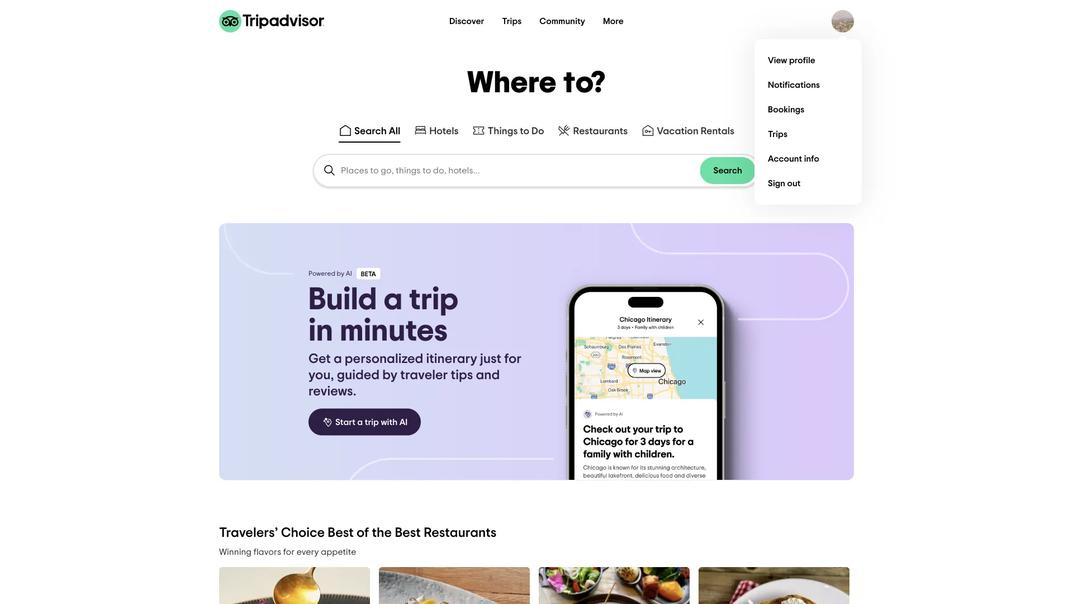 Task type: vqa. For each thing, say whether or not it's contained in the screenshot.
Trips link Trips
yes



Task type: locate. For each thing, give the bounding box(es) containing it.
1 horizontal spatial trip
[[409, 284, 459, 315]]

bookings
[[768, 105, 805, 114]]

ai
[[346, 270, 352, 277], [400, 418, 408, 426]]

account info link
[[764, 147, 853, 171]]

0 vertical spatial ai
[[346, 270, 352, 277]]

1 horizontal spatial ai
[[400, 418, 408, 426]]

do
[[532, 126, 545, 136]]

1 horizontal spatial by
[[383, 369, 398, 382]]

best right 'the'
[[395, 526, 421, 540]]

trips inside button
[[502, 17, 522, 26]]

1 horizontal spatial restaurants
[[574, 126, 628, 136]]

0 horizontal spatial trip
[[365, 418, 379, 426]]

out
[[788, 179, 801, 188]]

0 horizontal spatial search
[[355, 126, 387, 136]]

a for start
[[358, 418, 363, 426]]

0 horizontal spatial a
[[334, 352, 342, 366]]

trip for minutes
[[409, 284, 459, 315]]

1 vertical spatial trip
[[365, 418, 379, 426]]

1 horizontal spatial trips
[[768, 130, 788, 139]]

search for search all
[[355, 126, 387, 136]]

0 vertical spatial trips
[[502, 17, 522, 26]]

ai left beta
[[346, 270, 352, 277]]

notifications link
[[764, 73, 853, 97]]

get
[[309, 352, 331, 366]]

1 horizontal spatial a
[[358, 418, 363, 426]]

best up appetite on the bottom left
[[328, 526, 354, 540]]

view
[[768, 56, 788, 65]]

a right start
[[358, 418, 363, 426]]

best
[[328, 526, 354, 540], [395, 526, 421, 540]]

trips
[[502, 17, 522, 26], [768, 130, 788, 139]]

1 vertical spatial a
[[334, 352, 342, 366]]

1 horizontal spatial search
[[714, 166, 743, 175]]

0 vertical spatial a
[[384, 284, 403, 315]]

0 vertical spatial trip
[[409, 284, 459, 315]]

1 vertical spatial ai
[[400, 418, 408, 426]]

1 vertical spatial by
[[383, 369, 398, 382]]

search all button
[[337, 121, 403, 143]]

a for build
[[384, 284, 403, 315]]

more
[[603, 17, 624, 26]]

0 vertical spatial search
[[355, 126, 387, 136]]

0 horizontal spatial for
[[283, 547, 295, 556]]

beta
[[361, 271, 376, 278]]

0 horizontal spatial best
[[328, 526, 354, 540]]

search inside button
[[714, 166, 743, 175]]

trips up account
[[768, 130, 788, 139]]

and
[[476, 369, 500, 382]]

winning flavors for every appetite
[[219, 547, 356, 556]]

account info
[[768, 154, 820, 163]]

account
[[768, 154, 803, 163]]

for
[[505, 352, 522, 366], [283, 547, 295, 556]]

1 vertical spatial trips
[[768, 130, 788, 139]]

tripadvisor image
[[219, 10, 324, 32]]

0 vertical spatial restaurants
[[574, 126, 628, 136]]

2 horizontal spatial a
[[384, 284, 403, 315]]

search all
[[355, 126, 401, 136]]

for left the every
[[283, 547, 295, 556]]

menu
[[755, 39, 862, 205]]

search inside button
[[355, 126, 387, 136]]

hotels link
[[414, 124, 459, 137]]

search button
[[701, 157, 756, 184]]

ai right with
[[400, 418, 408, 426]]

by right powered
[[337, 270, 345, 277]]

trip
[[409, 284, 459, 315], [365, 418, 379, 426]]

ai inside button
[[400, 418, 408, 426]]

search left the all
[[355, 126, 387, 136]]

search for search
[[714, 166, 743, 175]]

things to do
[[488, 126, 545, 136]]

2 best from the left
[[395, 526, 421, 540]]

1 horizontal spatial best
[[395, 526, 421, 540]]

restaurants link
[[558, 124, 628, 137]]

search down rentals
[[714, 166, 743, 175]]

vacation rentals
[[657, 126, 735, 136]]

tab list
[[0, 119, 1074, 145]]

2 vertical spatial a
[[358, 418, 363, 426]]

1 vertical spatial restaurants
[[424, 526, 497, 540]]

a right the build
[[384, 284, 403, 315]]

for right just
[[505, 352, 522, 366]]

a inside build a trip in minutes
[[384, 284, 403, 315]]

vacation rentals link
[[642, 124, 735, 137]]

trip inside button
[[365, 418, 379, 426]]

search
[[355, 126, 387, 136], [714, 166, 743, 175]]

hotels button
[[412, 121, 461, 143]]

hotels
[[430, 126, 459, 136]]

in
[[309, 315, 333, 347]]

search image
[[323, 164, 337, 177]]

by inside get a personalized itinerary just for you, guided by traveler tips and reviews.
[[383, 369, 398, 382]]

0 vertical spatial for
[[505, 352, 522, 366]]

you,
[[309, 369, 334, 382]]

info
[[805, 154, 820, 163]]

a inside button
[[358, 418, 363, 426]]

restaurants button
[[556, 121, 630, 143]]

sign
[[768, 179, 786, 188]]

of
[[357, 526, 369, 540]]

menu containing view profile
[[755, 39, 862, 205]]

start
[[336, 418, 356, 426]]

itinerary
[[426, 352, 478, 366]]

a
[[384, 284, 403, 315], [334, 352, 342, 366], [358, 418, 363, 426]]

0 vertical spatial by
[[337, 270, 345, 277]]

Search search field
[[341, 166, 701, 176]]

travelers'
[[219, 526, 278, 540]]

to?
[[564, 68, 606, 98]]

community
[[540, 17, 586, 26]]

by down personalized
[[383, 369, 398, 382]]

the
[[372, 526, 392, 540]]

0 horizontal spatial ai
[[346, 270, 352, 277]]

powered
[[309, 270, 336, 277]]

1 horizontal spatial for
[[505, 352, 522, 366]]

notifications
[[768, 81, 821, 89]]

start a trip with ai
[[336, 418, 408, 426]]

restaurants inside button
[[574, 126, 628, 136]]

minutes
[[340, 315, 448, 347]]

bookings link
[[764, 97, 853, 122]]

Search search field
[[314, 155, 760, 186]]

things to do link
[[472, 124, 545, 137]]

1 best from the left
[[328, 526, 354, 540]]

trips right discover at left top
[[502, 17, 522, 26]]

trip inside build a trip in minutes
[[409, 284, 459, 315]]

a right get
[[334, 352, 342, 366]]

sign out link
[[764, 171, 853, 196]]

by
[[337, 270, 345, 277], [383, 369, 398, 382]]

where
[[467, 68, 558, 98]]

view profile
[[768, 56, 816, 65]]

restaurants
[[574, 126, 628, 136], [424, 526, 497, 540]]

1 vertical spatial search
[[714, 166, 743, 175]]

0 horizontal spatial trips
[[502, 17, 522, 26]]

a inside get a personalized itinerary just for you, guided by traveler tips and reviews.
[[334, 352, 342, 366]]



Task type: describe. For each thing, give the bounding box(es) containing it.
just
[[480, 352, 502, 366]]

winning
[[219, 547, 252, 556]]

profile
[[790, 56, 816, 65]]

view profile link
[[764, 48, 853, 73]]

rentals
[[701, 126, 735, 136]]

choice
[[281, 526, 325, 540]]

things
[[488, 126, 518, 136]]

trip for ai
[[365, 418, 379, 426]]

guided
[[337, 369, 380, 382]]

flavors
[[254, 547, 281, 556]]

vacation rentals button
[[639, 121, 737, 143]]

sign out
[[768, 179, 801, 188]]

build a trip in minutes
[[309, 284, 459, 347]]

with
[[381, 418, 398, 426]]

reviews.
[[309, 385, 357, 398]]

discover button
[[441, 10, 493, 32]]

get a personalized itinerary just for you, guided by traveler tips and reviews.
[[309, 352, 522, 398]]

profile picture image
[[832, 10, 855, 32]]

build
[[309, 284, 377, 315]]

travelers' choice best of the best restaurants
[[219, 526, 497, 540]]

traveler
[[401, 369, 448, 382]]

tips
[[451, 369, 473, 382]]

every
[[297, 547, 319, 556]]

tab list containing search all
[[0, 119, 1074, 145]]

community button
[[531, 10, 595, 32]]

trips for trips link
[[768, 130, 788, 139]]

to
[[520, 126, 530, 136]]

a for get
[[334, 352, 342, 366]]

0 horizontal spatial by
[[337, 270, 345, 277]]

where to?
[[467, 68, 606, 98]]

for inside get a personalized itinerary just for you, guided by traveler tips and reviews.
[[505, 352, 522, 366]]

vacation
[[657, 126, 699, 136]]

personalized
[[345, 352, 424, 366]]

trips for trips button
[[502, 17, 522, 26]]

all
[[389, 126, 401, 136]]

discover
[[450, 17, 485, 26]]

0 horizontal spatial restaurants
[[424, 526, 497, 540]]

appetite
[[321, 547, 356, 556]]

more button
[[595, 10, 633, 32]]

1 vertical spatial for
[[283, 547, 295, 556]]

trips link
[[764, 122, 853, 147]]

start a trip with ai button
[[309, 409, 421, 435]]

trips button
[[493, 10, 531, 32]]

things to do button
[[470, 121, 547, 143]]

powered by ai
[[309, 270, 352, 277]]



